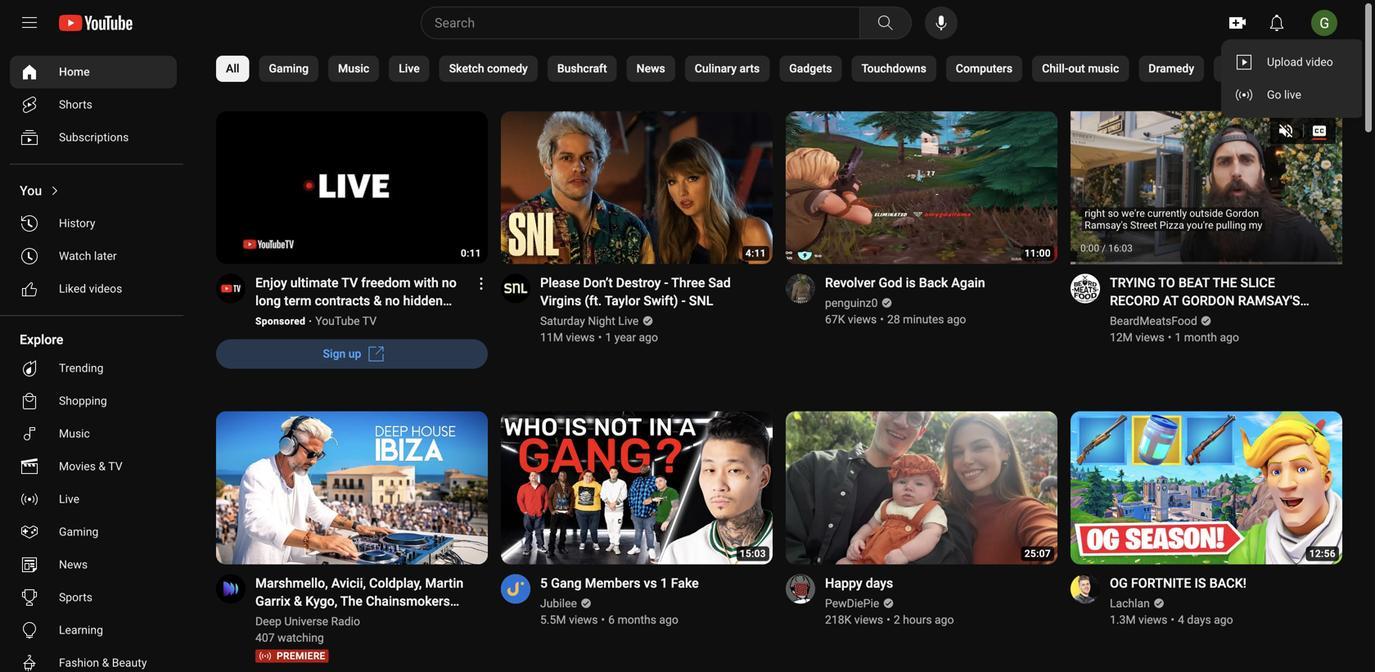 Task type: vqa. For each thing, say whether or not it's contained in the screenshot.
in
no



Task type: locate. For each thing, give the bounding box(es) containing it.
youtube video player element
[[1066, 111, 1343, 268]]

pewdiepie
[[825, 597, 880, 610]]

news
[[637, 62, 665, 75], [59, 558, 88, 572]]

& down marshmello,
[[294, 594, 302, 609]]

tv up "contracts"
[[342, 275, 358, 291]]

saturday night live image
[[501, 274, 531, 304]]

11:00
[[1025, 248, 1051, 259]]

go
[[1268, 88, 1282, 102]]

ago down pizza
[[1220, 331, 1240, 345]]

movies & tv link
[[10, 450, 177, 483], [10, 450, 177, 483]]

0 horizontal spatial days
[[866, 576, 894, 591]]

please don't destroy - three sad virgins (ft. taylor swift) - snl link
[[540, 274, 753, 310]]

0 horizontal spatial news
[[59, 558, 88, 572]]

- inside marshmello, avicii, coldplay, martin garrix & kygo, the chainsmokers style - summer vibes #48
[[288, 612, 292, 627]]

1 horizontal spatial tv
[[342, 275, 358, 291]]

4
[[1178, 613, 1185, 627]]

trending link
[[10, 352, 177, 385], [10, 352, 177, 385]]

lachlan link
[[1110, 596, 1151, 612]]

1 horizontal spatial gaming
[[269, 62, 309, 75]]

0 vertical spatial no
[[442, 275, 457, 291]]

0 horizontal spatial tv
[[108, 460, 123, 473]]

tv right movies
[[108, 460, 123, 473]]

watch later
[[59, 249, 117, 263]]

no down freedom
[[385, 293, 400, 309]]

beardmeatsfood
[[1110, 315, 1198, 328], [1117, 329, 1217, 345]]

three
[[672, 275, 705, 291]]

0 horizontal spatial -
[[288, 612, 292, 627]]

gaming down movies
[[59, 525, 99, 539]]

views left the 6
[[569, 613, 598, 627]]

1 for (ft.
[[605, 331, 612, 345]]

tv for ultimate
[[342, 275, 358, 291]]

ago for slice
[[1220, 331, 1240, 345]]

chill-out music
[[1042, 62, 1120, 75]]

1 vertical spatial news
[[59, 558, 88, 572]]

trending
[[59, 362, 104, 375]]

0 horizontal spatial no
[[385, 293, 400, 309]]

music
[[1088, 62, 1120, 75]]

ad - enjoy ultimate tv freedom with no long term contracts & no hidden fees. - 11 seconds - watch across your devices and start streaming the tv you love. - youtube tv - play video element
[[255, 274, 468, 327]]

12m
[[1110, 331, 1133, 345]]

12:56 link
[[1071, 412, 1343, 567]]

please don't destroy - three sad virgins (ft. taylor swift) - snl
[[540, 275, 731, 309]]

ago for three
[[639, 331, 658, 345]]

1 left month
[[1175, 331, 1182, 345]]

live
[[1285, 88, 1302, 102]]

1 horizontal spatial no
[[442, 275, 457, 291]]

ago down back!
[[1214, 613, 1234, 627]]

views down beardmeatsfood link
[[1136, 331, 1165, 345]]

live left sketch
[[399, 62, 420, 75]]

deep universe radio link
[[255, 614, 361, 630]]

no right with
[[442, 275, 457, 291]]

god
[[879, 275, 903, 291]]

marshmello, avicii, coldplay, martin garrix & kygo, the chainsmokers style - summer vibes #48 by deep universe radio 1,662 views 24 hours element
[[255, 574, 468, 627]]

1 horizontal spatial days
[[1188, 613, 1212, 627]]

vibes
[[348, 612, 381, 627]]

seek slider slider
[[1066, 252, 1343, 268]]

please
[[540, 275, 580, 291]]

out
[[1069, 62, 1086, 75]]

sketch comedy
[[449, 62, 528, 75]]

2 horizontal spatial tv
[[363, 315, 377, 328]]

ago right minutes
[[947, 313, 967, 326]]

days inside "link"
[[866, 576, 894, 591]]

views for god
[[848, 313, 877, 326]]

views down lachlan link
[[1139, 613, 1168, 627]]

2 horizontal spatial 1
[[1175, 331, 1182, 345]]

2 vertical spatial live
[[59, 493, 79, 506]]

subscriptions link
[[10, 121, 177, 154], [10, 121, 177, 154]]

tab list
[[216, 46, 1376, 92]]

11m views
[[540, 331, 595, 345]]

0 vertical spatial gaming
[[269, 62, 309, 75]]

1 vertical spatial beardmeatsfood
[[1117, 329, 1217, 345]]

all
[[226, 62, 239, 75]]

term
[[284, 293, 312, 309]]

- up swift)
[[664, 275, 669, 291]]

16:04
[[1310, 248, 1336, 259]]

shopping link
[[10, 385, 177, 418], [10, 385, 177, 418]]

movies & tv
[[59, 460, 123, 473]]

music
[[338, 62, 369, 75], [59, 427, 90, 441]]

1 horizontal spatial 1
[[661, 576, 668, 591]]

days right the 4
[[1188, 613, 1212, 627]]

Sign up text field
[[323, 347, 361, 361]]

1
[[605, 331, 612, 345], [1175, 331, 1182, 345], [661, 576, 668, 591]]

dramedy
[[1149, 62, 1195, 75]]

views down penguinz0 link
[[848, 313, 877, 326]]

days up pewdiepie link
[[866, 576, 894, 591]]

fake
[[671, 576, 699, 591]]

gaming right all
[[269, 62, 309, 75]]

0 vertical spatial news
[[637, 62, 665, 75]]

og
[[1110, 576, 1128, 591]]

with
[[414, 275, 439, 291]]

-
[[664, 275, 669, 291], [682, 293, 686, 309], [288, 612, 292, 627]]

1 right vs
[[661, 576, 668, 591]]

upload
[[1268, 55, 1303, 69]]

revolver god is back again link
[[825, 274, 986, 292]]

news down search text field
[[637, 62, 665, 75]]

0 vertical spatial days
[[866, 576, 894, 591]]

tv right youtube
[[363, 315, 377, 328]]

fashion & beauty link
[[10, 647, 177, 672], [10, 647, 177, 672]]

shorts link
[[10, 88, 177, 121], [10, 88, 177, 121]]

0 vertical spatial tv
[[342, 275, 358, 291]]

sports
[[59, 591, 93, 604]]

67k views
[[825, 313, 877, 326]]

1 horizontal spatial live
[[399, 62, 420, 75]]

& left beauty
[[102, 656, 109, 670]]

0:00
[[1081, 243, 1100, 254]]

views down saturday night live
[[566, 331, 595, 345]]

1 vertical spatial no
[[385, 293, 400, 309]]

fashion
[[59, 656, 99, 670]]

1 vertical spatial music
[[59, 427, 90, 441]]

beardmeatsfood down bottomless
[[1117, 329, 1217, 345]]

6 months ago
[[608, 613, 679, 627]]

back!
[[1210, 576, 1247, 591]]

12m views
[[1110, 331, 1165, 345]]

ago right year
[[639, 331, 658, 345]]

- left snl
[[682, 293, 686, 309]]

Search text field
[[435, 12, 856, 34]]

2
[[894, 613, 900, 627]]

pewdiepie image
[[786, 574, 816, 604]]

shopping
[[59, 394, 107, 408]]

1 vertical spatial -
[[682, 293, 686, 309]]

16:04 link
[[1071, 111, 1343, 266]]

video
[[1306, 55, 1334, 69]]

is
[[1195, 576, 1207, 591]]

0:11 link
[[216, 111, 488, 266]]

407
[[255, 631, 275, 645]]

news link
[[10, 549, 177, 581], [10, 549, 177, 581]]

og fortnite is back!
[[1110, 576, 1247, 591]]

1 horizontal spatial music
[[338, 62, 369, 75]]

tv inside enjoy ultimate tv freedom with no long term contracts & no hidden fees.
[[342, 275, 358, 291]]

ago for 1
[[659, 613, 679, 627]]

beardmeatsfood up 12m views
[[1110, 315, 1198, 328]]

views down pewdiepie link
[[855, 613, 884, 627]]

& right movies
[[99, 460, 106, 473]]

destroy
[[616, 275, 661, 291]]

trying to beat the slice record at gordon ramsay's bottomless pizza restaurant! | beardmeatsfood by beardmeatsfood 12,130,218 views 1 month ago 16 minutes element
[[1110, 274, 1323, 345]]

1.3m
[[1110, 613, 1136, 627]]

0 horizontal spatial gaming
[[59, 525, 99, 539]]

learning link
[[10, 614, 177, 647], [10, 614, 177, 647]]

28
[[888, 313, 900, 326]]

ago right months
[[659, 613, 679, 627]]

live up year
[[618, 315, 639, 328]]

1 vertical spatial days
[[1188, 613, 1212, 627]]

- right style
[[288, 612, 292, 627]]

trying to beat the slice record at gordon ramsay's bottomless pizza restaurant! | beardmeatsfood link
[[1110, 274, 1323, 345]]

beardmeatsfood image
[[1071, 274, 1100, 304]]

2 horizontal spatial -
[[682, 293, 686, 309]]

tv for &
[[108, 460, 123, 473]]

penguinz0 image
[[786, 274, 816, 304]]

5 gang members vs 1 fake by jubilee 5,578,339 views 6 months ago 15 minutes element
[[540, 574, 699, 592]]

0 horizontal spatial live
[[59, 493, 79, 506]]

1 left year
[[605, 331, 612, 345]]

home link
[[10, 56, 177, 88], [10, 56, 177, 88]]

penguinz0 link
[[825, 295, 879, 312]]

live down movies
[[59, 493, 79, 506]]

2 vertical spatial tv
[[108, 460, 123, 473]]

views for days
[[855, 613, 884, 627]]

0 vertical spatial -
[[664, 275, 669, 291]]

1 year ago
[[605, 331, 658, 345]]

enjoy ultimate tv freedom with no long term contracts & no hidden fees.
[[255, 275, 457, 327]]

saturday night live
[[540, 315, 639, 328]]

month
[[1185, 331, 1218, 345]]

ago right hours at the bottom right of the page
[[935, 613, 954, 627]]

marshmello, avicii, coldplay, martin garrix & kygo, the chainsmokers style - summer vibes #48 link
[[255, 574, 468, 627]]

2 horizontal spatial live
[[618, 315, 639, 328]]

0 horizontal spatial music
[[59, 427, 90, 441]]

news up sports
[[59, 558, 88, 572]]

11 seconds element
[[461, 248, 481, 259]]

4 days ago
[[1178, 613, 1234, 627]]

deep universe radio 407 watching
[[255, 615, 360, 645]]

0 horizontal spatial 1
[[605, 331, 612, 345]]

jazz
[[1302, 62, 1326, 75]]

& down freedom
[[374, 293, 382, 309]]

lachlan
[[1110, 597, 1150, 610]]

None search field
[[391, 7, 915, 39]]

live
[[399, 62, 420, 75], [618, 315, 639, 328], [59, 493, 79, 506]]

2 vertical spatial -
[[288, 612, 292, 627]]

up
[[349, 347, 361, 361]]

podcasts
[[1224, 62, 1272, 75]]



Task type: describe. For each thing, give the bounding box(es) containing it.
please don't destroy - three sad virgins (ft. taylor swift) - snl by saturday night live 11,001,364 views 1 year ago 4 minutes, 11 seconds element
[[540, 274, 753, 310]]

0 vertical spatial beardmeatsfood
[[1110, 315, 1198, 328]]

kygo,
[[306, 594, 338, 609]]

& inside marshmello, avicii, coldplay, martin garrix & kygo, the chainsmokers style - summer vibes #48
[[294, 594, 302, 609]]

computers
[[956, 62, 1013, 75]]

go to channel: youtube tv. image
[[216, 274, 246, 304]]

ultimate
[[290, 275, 339, 291]]

the
[[1213, 275, 1238, 291]]

the
[[340, 594, 363, 609]]

deep universe radio image
[[216, 574, 246, 604]]

1 vertical spatial gaming
[[59, 525, 99, 539]]

revolver god is back again
[[825, 275, 986, 291]]

11:00 link
[[786, 111, 1058, 266]]

restaurant!
[[1237, 311, 1322, 327]]

beat
[[1179, 275, 1210, 291]]

culinary arts
[[695, 62, 760, 75]]

218k
[[825, 613, 852, 627]]

0 vertical spatial music
[[338, 62, 369, 75]]

night
[[588, 315, 616, 328]]

16:03
[[1109, 243, 1133, 254]]

11m
[[540, 331, 563, 345]]

snl
[[689, 293, 714, 309]]

& inside enjoy ultimate tv freedom with no long term contracts & no hidden fees.
[[374, 293, 382, 309]]

explore
[[20, 332, 63, 348]]

11 minutes element
[[1025, 248, 1051, 259]]

taylor
[[605, 293, 641, 309]]

jubilee image
[[501, 574, 531, 604]]

sign up link
[[216, 340, 488, 369]]

fashion & beauty
[[59, 656, 147, 670]]

views for don't
[[566, 331, 595, 345]]

4 minutes, 11 seconds element
[[746, 248, 766, 259]]

months
[[618, 613, 657, 627]]

0 vertical spatial live
[[399, 62, 420, 75]]

happy
[[825, 576, 863, 591]]

chainsmokers
[[366, 594, 450, 609]]

12 minutes, 56 seconds element
[[1310, 548, 1336, 560]]

culinary
[[695, 62, 737, 75]]

1 vertical spatial live
[[618, 315, 639, 328]]

#48
[[384, 612, 407, 627]]

martin
[[425, 576, 464, 591]]

freedom
[[361, 275, 411, 291]]

learning
[[59, 624, 103, 637]]

watching
[[278, 631, 324, 645]]

saturday night live link
[[540, 313, 640, 330]]

virgins
[[540, 293, 582, 309]]

1 for gordon
[[1175, 331, 1182, 345]]

don't
[[583, 275, 613, 291]]

tab list containing all
[[216, 46, 1376, 92]]

sign up
[[323, 347, 361, 361]]

chill-
[[1042, 62, 1069, 75]]

days for happy
[[866, 576, 894, 591]]

5 gang members vs 1 fake link
[[540, 574, 699, 592]]

trying
[[1110, 275, 1156, 291]]

15:03
[[740, 548, 766, 560]]

|
[[1110, 329, 1114, 345]]

youtube tv
[[315, 315, 377, 328]]

1 horizontal spatial news
[[637, 62, 665, 75]]

15:03 link
[[501, 412, 773, 567]]

to
[[1159, 275, 1176, 291]]

15 minutes, 3 seconds element
[[740, 548, 766, 560]]

fees.
[[255, 311, 284, 327]]

avicii,
[[331, 576, 366, 591]]

1 horizontal spatial -
[[664, 275, 669, 291]]

fortnite
[[1131, 576, 1192, 591]]

marshmello,
[[255, 576, 328, 591]]

revolver god is back again by penguinz0 67,843 views 28 minutes ago 11 minutes element
[[825, 274, 986, 292]]

go to channel: youtube tv. element
[[315, 315, 377, 328]]

beardmeatsfood inside trying to beat the slice record at gordon ramsay's bottomless pizza restaurant! | beardmeatsfood
[[1117, 329, 1217, 345]]

premiere status
[[255, 650, 329, 663]]

0:11 button
[[216, 111, 488, 266]]

summer
[[295, 612, 345, 627]]

25:07 link
[[786, 412, 1058, 567]]

touchdowns
[[862, 62, 927, 75]]

1 month ago
[[1175, 331, 1240, 345]]

views for fortnite
[[1139, 613, 1168, 627]]

5
[[540, 576, 548, 591]]

pizza
[[1197, 311, 1234, 327]]

liked videos
[[59, 282, 122, 296]]

0:00 / 16:03
[[1081, 243, 1133, 254]]

later
[[94, 249, 117, 263]]

go live
[[1268, 88, 1302, 102]]

lachlan image
[[1071, 574, 1100, 604]]

jubilee link
[[540, 596, 578, 612]]

1.3m views
[[1110, 613, 1168, 627]]

comedy
[[487, 62, 528, 75]]

ago for again
[[947, 313, 967, 326]]

coldplay,
[[369, 576, 422, 591]]

happy days link
[[825, 574, 954, 592]]

og fortnite is back! link
[[1110, 574, 1247, 592]]

16 minutes, 4 seconds element
[[1310, 248, 1336, 259]]

sad
[[709, 275, 731, 291]]

- for -
[[682, 293, 686, 309]]

12:56
[[1310, 548, 1336, 560]]

subscriptions
[[59, 131, 129, 144]]

25:07
[[1025, 548, 1051, 560]]

happy days by pewdiepie 218,521 views 2 hours ago 25 minutes element
[[825, 574, 954, 592]]

enjoy
[[255, 275, 287, 291]]

avatar image image
[[1312, 10, 1338, 36]]

views for gang
[[569, 613, 598, 627]]

og fortnite is back! by lachlan 1,325,809 views 4 days ago 12 minutes, 56 seconds element
[[1110, 574, 1247, 592]]

revolver
[[825, 275, 876, 291]]

history
[[59, 217, 95, 230]]

gadgets
[[790, 62, 832, 75]]

you
[[20, 183, 42, 199]]

218k views
[[825, 613, 884, 627]]

arts
[[740, 62, 760, 75]]

premiere
[[277, 651, 326, 662]]

1 vertical spatial tv
[[363, 315, 377, 328]]

2 hours ago
[[894, 613, 954, 627]]

record
[[1110, 293, 1160, 309]]

marshmello, avicii, coldplay, martin garrix & kygo, the chainsmokers style - summer vibes #48
[[255, 576, 464, 627]]

- for martin
[[288, 612, 292, 627]]

4:11
[[746, 248, 766, 259]]

days for 4
[[1188, 613, 1212, 627]]

sponsored
[[255, 316, 306, 327]]

25 minutes, 7 seconds element
[[1025, 548, 1051, 560]]

swift)
[[644, 293, 678, 309]]

again
[[952, 275, 986, 291]]

members
[[585, 576, 641, 591]]

happy days
[[825, 576, 894, 591]]

views for to
[[1136, 331, 1165, 345]]



